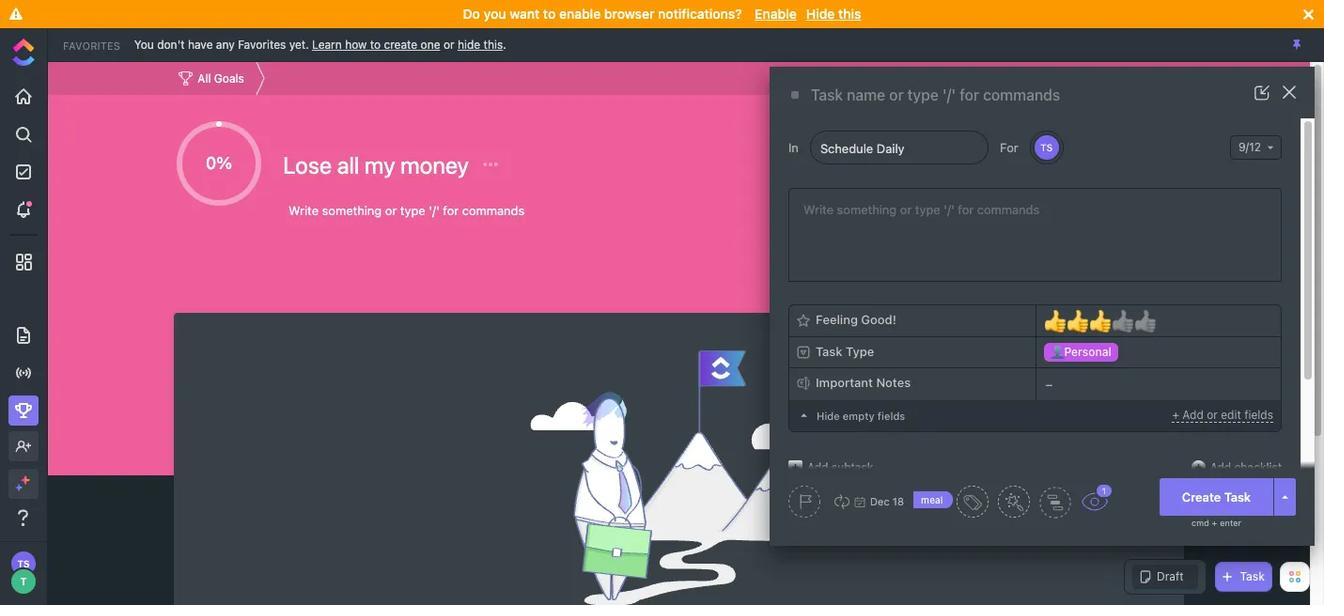Task type: describe. For each thing, give the bounding box(es) containing it.
lose all my money
[[283, 151, 474, 179]]

type
[[846, 344, 875, 359]]

3 👍 from the left
[[1089, 308, 1112, 334]]

1 horizontal spatial fields
[[1245, 408, 1274, 422]]

empty
[[843, 410, 875, 422]]

dec 18 button
[[830, 494, 904, 510]]

don't
[[157, 37, 185, 51]]

yet.
[[289, 37, 309, 51]]

hide this link
[[458, 37, 503, 51]]

9/12
[[1239, 140, 1262, 154]]

+ inside custom fields element
[[1173, 408, 1180, 422]]

checklist
[[1235, 460, 1282, 474]]

meal
[[921, 494, 943, 506]]

enter
[[1220, 518, 1242, 528]]

or inside custom fields element
[[1207, 408, 1218, 422]]

one
[[421, 37, 440, 51]]

custom fields element
[[789, 305, 1282, 432]]

set priority element
[[789, 486, 821, 518]]

hide inside custom fields element
[[817, 410, 840, 422]]

0 horizontal spatial favorites
[[63, 39, 120, 51]]

1
[[1102, 486, 1107, 496]]

1 horizontal spatial favorites
[[238, 37, 286, 51]]

learn how to create one link
[[312, 37, 440, 51]]

want
[[510, 6, 540, 22]]

learn
[[312, 37, 342, 51]]

notifications?
[[658, 6, 742, 22]]

– button
[[1036, 369, 1281, 400]]

you don't have any favorites yet. learn how to create one or hide this .
[[134, 37, 507, 51]]

important
[[816, 375, 873, 390]]

do
[[463, 6, 480, 22]]

1 button
[[1081, 483, 1114, 511]]

👤personal button
[[1036, 337, 1281, 368]]

4 👍 from the left
[[1112, 308, 1134, 334]]

5 feeling good! custom field. :3 .of. 5 element from the left
[[1134, 308, 1157, 334]]

for
[[1000, 140, 1019, 155]]

add checklist
[[1211, 460, 1282, 474]]

edit
[[1221, 408, 1242, 422]]

–
[[1046, 377, 1053, 392]]

cmd
[[1192, 518, 1210, 528]]

browser
[[604, 6, 655, 22]]

0 vertical spatial hide
[[806, 6, 835, 22]]

1 vertical spatial +
[[1212, 518, 1218, 528]]

ts button
[[1033, 133, 1061, 162]]

ts t
[[17, 558, 30, 588]]

4 feeling good! custom field. :3 .of. 5 element from the left
[[1112, 308, 1134, 334]]

Task name or type '/' for commands text field
[[811, 86, 1222, 105]]

my
[[365, 151, 396, 179]]

add for add subtask
[[808, 460, 829, 474]]

all
[[337, 151, 359, 179]]

task type
[[816, 344, 875, 359]]

1 feeling good! custom field. :3 .of. 5 element from the left
[[1044, 308, 1067, 334]]

9/12 button
[[1230, 135, 1282, 160]]

1 vertical spatial to
[[370, 37, 381, 51]]

3 feeling good! custom field. :3 .of. 5 element from the left
[[1089, 308, 1112, 334]]



Task type: vqa. For each thing, say whether or not it's contained in the screenshot.
5th 👍 from left
yes



Task type: locate. For each thing, give the bounding box(es) containing it.
to
[[543, 6, 556, 22], [370, 37, 381, 51]]

you
[[484, 6, 506, 22]]

1 vertical spatial hide
[[817, 410, 840, 422]]

0 horizontal spatial +
[[1173, 408, 1180, 422]]

task up enter
[[1225, 489, 1251, 504]]

or right one in the left top of the page
[[444, 37, 455, 51]]

1 horizontal spatial ts
[[1041, 142, 1053, 153]]

1 vertical spatial ts
[[17, 558, 30, 570]]

cmd + enter
[[1192, 518, 1242, 528]]

sparkle svg 1 image
[[21, 476, 30, 485]]

create
[[384, 37, 418, 51]]

task down enter
[[1240, 570, 1265, 584]]

+
[[1173, 408, 1180, 422], [1212, 518, 1218, 528]]

dec 18
[[871, 495, 904, 508]]

hide
[[806, 6, 835, 22], [817, 410, 840, 422]]

0 vertical spatial task
[[816, 344, 843, 359]]

sparkle svg 2 image
[[15, 484, 22, 491]]

0 vertical spatial +
[[1173, 408, 1180, 422]]

fields right empty
[[878, 410, 906, 422]]

ts
[[1041, 142, 1053, 153], [17, 558, 30, 570]]

create
[[1182, 489, 1221, 504]]

task for task type
[[816, 344, 843, 359]]

enable
[[755, 6, 797, 22]]

task left type
[[816, 344, 843, 359]]

2 horizontal spatial add
[[1211, 460, 1232, 474]]

ts up t
[[17, 558, 30, 570]]

0 horizontal spatial ts
[[17, 558, 30, 570]]

2 vertical spatial task
[[1240, 570, 1265, 584]]

or
[[444, 37, 455, 51], [1207, 408, 1218, 422]]

add inside custom fields element
[[1183, 408, 1204, 422]]

hide empty fields
[[817, 410, 906, 422]]

this right hide
[[484, 37, 503, 51]]

👍 👍 👍 👍 👍
[[1044, 308, 1157, 334]]

favorites
[[238, 37, 286, 51], [63, 39, 120, 51]]

add left edit
[[1183, 408, 1204, 422]]

money
[[401, 151, 469, 179]]

dec
[[871, 495, 890, 508]]

18
[[893, 495, 904, 508]]

in
[[789, 140, 799, 155]]

fields
[[1245, 408, 1274, 422], [878, 410, 906, 422]]

1 horizontal spatial +
[[1212, 518, 1218, 528]]

task
[[816, 344, 843, 359], [1225, 489, 1251, 504], [1240, 570, 1265, 584]]

&
[[1053, 153, 1061, 167]]

do you want to enable browser notifications? enable hide this
[[463, 6, 862, 22]]

ts up permissions
[[1041, 142, 1053, 153]]

sharing & permissions
[[999, 153, 1075, 178]]

favorites right any
[[238, 37, 286, 51]]

feeling good! custom field. :3 .of. 5 element
[[1044, 308, 1067, 334], [1067, 308, 1089, 334], [1089, 308, 1112, 334], [1112, 308, 1134, 334], [1134, 308, 1157, 334]]

👍
[[1044, 308, 1067, 334], [1067, 308, 1089, 334], [1089, 308, 1112, 334], [1112, 308, 1134, 334], [1134, 308, 1157, 334]]

sharing
[[999, 153, 1050, 167]]

add for add checklist
[[1211, 460, 1232, 474]]

add
[[1183, 408, 1204, 422], [808, 460, 829, 474], [1211, 460, 1232, 474]]

+ down – button on the bottom
[[1173, 408, 1180, 422]]

0 vertical spatial ts
[[1041, 142, 1053, 153]]

add subtask
[[808, 460, 874, 474]]

any
[[216, 37, 235, 51]]

👤personal
[[1051, 345, 1112, 359]]

set priority image
[[789, 486, 821, 518]]

task inside custom fields element
[[816, 344, 843, 359]]

favorites left you
[[63, 39, 120, 51]]

+ right cmd
[[1212, 518, 1218, 528]]

1 horizontal spatial to
[[543, 6, 556, 22]]

hide right enable
[[806, 6, 835, 22]]

ts for ts
[[1041, 142, 1053, 153]]

task for task
[[1240, 570, 1265, 584]]

to right want
[[543, 6, 556, 22]]

.
[[503, 37, 507, 51]]

to right how
[[370, 37, 381, 51]]

1 horizontal spatial this
[[839, 6, 862, 22]]

good!
[[861, 312, 897, 327]]

hide left empty
[[817, 410, 840, 422]]

lose
[[283, 151, 332, 179]]

how
[[345, 37, 367, 51]]

1 horizontal spatial add
[[1183, 408, 1204, 422]]

1 👍 from the left
[[1044, 308, 1067, 334]]

+ add or edit fields
[[1173, 408, 1274, 422]]

0 vertical spatial this
[[839, 6, 862, 22]]

5 👍 from the left
[[1134, 308, 1157, 334]]

0 vertical spatial to
[[543, 6, 556, 22]]

2 👍 from the left
[[1067, 308, 1089, 334]]

1 horizontal spatial or
[[1207, 408, 1218, 422]]

ts inside dropdown button
[[1041, 142, 1053, 153]]

0 horizontal spatial or
[[444, 37, 455, 51]]

create task
[[1182, 489, 1251, 504]]

or left edit
[[1207, 408, 1218, 422]]

feeling good!
[[816, 312, 897, 327]]

2 feeling good! custom field. :3 .of. 5 element from the left
[[1067, 308, 1089, 334]]

this
[[839, 6, 862, 22], [484, 37, 503, 51]]

permissions
[[999, 164, 1075, 178]]

t
[[20, 575, 27, 588]]

meal button
[[914, 486, 989, 518]]

notes
[[877, 375, 911, 390]]

1 vertical spatial this
[[484, 37, 503, 51]]

all goals
[[198, 71, 244, 85]]

add up create task
[[1211, 460, 1232, 474]]

this right enable
[[839, 6, 862, 22]]

fields right edit
[[1245, 408, 1274, 422]]

feeling
[[816, 312, 858, 327]]

ts for ts t
[[17, 558, 30, 570]]

all goals link
[[174, 66, 249, 91]]

0 horizontal spatial fields
[[878, 410, 906, 422]]

1 vertical spatial task
[[1225, 489, 1251, 504]]

add left subtask
[[808, 460, 829, 474]]

hide
[[458, 37, 481, 51]]

0 vertical spatial or
[[444, 37, 455, 51]]

1 vertical spatial or
[[1207, 408, 1218, 422]]

enable
[[559, 6, 601, 22]]

important notes
[[816, 375, 911, 390]]

subtask
[[832, 460, 874, 474]]

have
[[188, 37, 213, 51]]

0 horizontal spatial this
[[484, 37, 503, 51]]

you
[[134, 37, 154, 51]]

0 horizontal spatial to
[[370, 37, 381, 51]]

0 horizontal spatial add
[[808, 460, 829, 474]]



